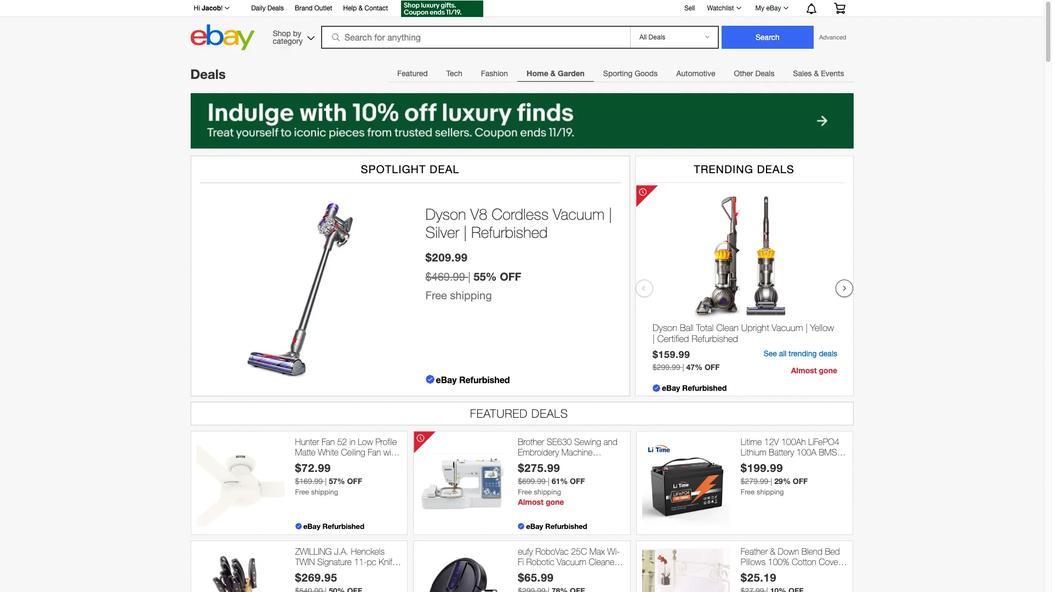 Task type: describe. For each thing, give the bounding box(es) containing it.
clean
[[716, 322, 739, 333]]

grid
[[779, 458, 793, 468]]

hi
[[194, 4, 200, 12]]

robotic
[[527, 557, 555, 567]]

deal
[[430, 163, 460, 175]]

sales & events
[[793, 69, 844, 78]]

& for events
[[814, 69, 819, 78]]

deals for daily deals
[[267, 4, 284, 12]]

blend
[[802, 546, 823, 556]]

2
[[741, 567, 746, 577]]

shipping for $199.99
[[757, 488, 784, 496]]

home & garden tab list
[[388, 62, 854, 84]]

dyson v8 cordless vacuum | silver | refurbished link
[[426, 205, 619, 242]]

sales & events link
[[784, 62, 854, 84]]

goods
[[635, 69, 658, 78]]

hunter fan 52 in low profile matte white ceiling fan with 3 blades and no light
[[295, 437, 398, 468]]

profile
[[376, 437, 397, 447]]

down
[[778, 546, 799, 556]]

$65.99
[[518, 571, 554, 584]]

100a
[[797, 447, 817, 457]]

1 horizontal spatial almost
[[791, 366, 817, 375]]

$209.99
[[426, 251, 468, 264]]

shipping for $275.99
[[534, 488, 561, 496]]

zwilling
[[295, 546, 332, 556]]

free for $275.99
[[518, 488, 532, 496]]

refurbished up 25c
[[546, 522, 587, 531]]

refurbished down 47%
[[682, 383, 727, 392]]

shipping for $72.99
[[311, 488, 338, 496]]

vacuum inside dyson v8 cordless vacuum | silver | refurbished
[[553, 205, 605, 223]]

55%
[[474, 270, 497, 283]]

machine
[[562, 447, 593, 457]]

47%
[[686, 362, 703, 372]]

and inside brother se630 sewing and embroidery machine refurbished
[[604, 437, 618, 447]]

help & contact link
[[343, 3, 388, 15]]

featured deals
[[470, 407, 569, 420]]

ceiling
[[341, 447, 365, 457]]

free down the $469.99
[[426, 289, 447, 302]]

1 vertical spatial fan
[[368, 447, 381, 457]]

$699.99
[[518, 477, 546, 486]]

off for $72.99
[[347, 476, 362, 486]]

off right 55%
[[500, 270, 522, 283]]

featured for featured
[[397, 69, 428, 78]]

see all trending deals
[[764, 349, 837, 358]]

block
[[295, 567, 316, 577]]

off right 47%
[[705, 362, 720, 372]]

shop by category
[[273, 29, 303, 45]]

$159.99
[[653, 349, 690, 360]]

hi jacob !
[[194, 4, 223, 12]]

se630
[[547, 437, 572, 447]]

pillows
[[741, 557, 766, 567]]

refurbished inside 'dyson ball total clean upright vacuum | yellow | certified refurbished'
[[692, 333, 738, 344]]

& for garden
[[551, 69, 556, 78]]

& for down
[[770, 546, 776, 556]]

52
[[337, 437, 347, 447]]

low
[[358, 437, 373, 447]]

help & contact
[[343, 4, 388, 12]]

gone inside the $275.99 $699.99 | 61% off free shipping almost gone
[[546, 497, 564, 507]]

cotton
[[792, 557, 817, 567]]

my ebay link
[[750, 2, 793, 15]]

11-
[[354, 557, 367, 567]]

certified
[[657, 333, 689, 344]]

sell
[[685, 4, 695, 12]]

daily deals link
[[251, 3, 284, 15]]

$299.99 | 47% off
[[653, 362, 720, 372]]

$299.99
[[653, 363, 680, 372]]

brand outlet link
[[295, 3, 332, 15]]

refurbish
[[518, 578, 552, 588]]

other deals link
[[725, 62, 784, 84]]

refurbished inside dyson v8 cordless vacuum | silver | refurbished
[[471, 223, 548, 241]]

henckels
[[351, 546, 385, 556]]

| inside the $275.99 $699.99 | 61% off free shipping almost gone
[[548, 477, 550, 486]]

litime 12v 100ah lifepo4 lithium battery 100a bms for rv off-grid trolling motor link
[[741, 437, 848, 468]]

home & garden
[[527, 69, 585, 78]]

watchlist link
[[701, 2, 746, 15]]

sewing
[[574, 437, 601, 447]]

ebay refurbished for hunter fan 52 in low profile matte white ceiling fan with 3 blades and no light
[[303, 522, 365, 531]]

litime
[[741, 437, 762, 447]]

white
[[318, 447, 339, 457]]

deals link
[[190, 66, 226, 82]]

none submit inside shop by category banner
[[722, 26, 814, 49]]

knife
[[379, 557, 397, 567]]

$275.99 $699.99 | 61% off free shipping almost gone
[[518, 461, 585, 507]]

robovac
[[536, 546, 569, 556]]

| inside $199.99 $279.99 | 29% off free shipping
[[771, 477, 773, 486]]

almost inside the $275.99 $699.99 | 61% off free shipping almost gone
[[518, 497, 544, 507]]

shop by category button
[[268, 24, 317, 48]]

daily deals
[[251, 4, 284, 12]]

3
[[295, 458, 300, 468]]

ebay refurbished for dyson ball total clean upright vacuum | yellow | certified refurbished
[[662, 383, 727, 392]]

& for contact
[[359, 4, 363, 12]]

off-
[[766, 458, 779, 468]]

refurbished up featured deals
[[459, 374, 510, 385]]

$169.99
[[295, 477, 323, 486]]

shop
[[273, 29, 291, 38]]

outlet
[[315, 4, 332, 12]]

off for $199.99
[[793, 476, 808, 486]]

$279.99
[[741, 477, 769, 486]]

v8
[[471, 205, 488, 223]]

brand outlet
[[295, 4, 332, 12]]

| inside $72.99 $169.99 | 57% off free shipping
[[325, 477, 327, 486]]

dyson ball total clean upright vacuum | yellow | certified refurbished link
[[653, 322, 837, 347]]

lithium
[[741, 447, 767, 457]]

tech link
[[437, 62, 472, 84]]

shipping down $469.99 | 55% off
[[450, 289, 492, 302]]

pc
[[367, 557, 376, 567]]

$72.99 $169.99 | 57% off free shipping
[[295, 461, 362, 496]]

hunter
[[295, 437, 319, 447]]

| inside $469.99 | 55% off
[[468, 270, 471, 283]]

advanced link
[[814, 26, 852, 48]]

Search for anything text field
[[323, 27, 628, 48]]

featured for featured deals
[[470, 407, 528, 420]]



Task type: locate. For each thing, give the bounding box(es) containing it.
1 vertical spatial featured
[[470, 407, 528, 420]]

0 horizontal spatial dyson
[[426, 205, 466, 223]]

gone down 61%
[[546, 497, 564, 507]]

off right 57%
[[347, 476, 362, 486]]

shipping inside $199.99 $279.99 | 29% off free shipping
[[757, 488, 784, 496]]

shipping inside $72.99 $169.99 | 57% off free shipping
[[311, 488, 338, 496]]

motor
[[822, 458, 843, 468]]

yellow
[[810, 322, 834, 333]]

$269.95
[[295, 571, 338, 584]]

fan up light
[[368, 447, 381, 457]]

for
[[741, 458, 750, 468]]

home & garden menu bar
[[388, 62, 854, 84]]

upright
[[741, 322, 769, 333]]

vacuum inside eufy robovac 25c max wi- fi robotic vacuum cleaner 2000pa boostiq tech| refurbish
[[557, 557, 587, 567]]

spotlight deal
[[361, 163, 460, 175]]

cordless
[[492, 205, 549, 223]]

& right "home"
[[551, 69, 556, 78]]

featured left tech link
[[397, 69, 428, 78]]

None submit
[[722, 26, 814, 49]]

spotlight
[[361, 163, 426, 175]]

& inside "link"
[[551, 69, 556, 78]]

57%
[[329, 476, 345, 486]]

$25.19
[[741, 571, 777, 584]]

ebay refurbished for dyson v8 cordless vacuum | silver | refurbished
[[436, 374, 510, 385]]

trolling
[[795, 458, 819, 468]]

0 vertical spatial vacuum
[[553, 205, 605, 223]]

shop by category banner
[[188, 0, 854, 53]]

dyson inside 'dyson ball total clean upright vacuum | yellow | certified refurbished'
[[653, 322, 677, 333]]

home & garden link
[[518, 62, 594, 84]]

1 vertical spatial vacuum
[[772, 322, 803, 333]]

& right help
[[359, 4, 363, 12]]

gone down deals at the bottom of the page
[[819, 366, 837, 375]]

your shopping cart image
[[834, 3, 846, 14]]

0 horizontal spatial featured
[[397, 69, 428, 78]]

hunter fan 52 in low profile matte white ceiling fan with 3 blades and no light link
[[295, 437, 402, 468]]

refurbished
[[471, 223, 548, 241], [692, 333, 738, 344], [459, 374, 510, 385], [682, 383, 727, 392], [518, 458, 562, 468], [323, 522, 365, 531], [546, 522, 587, 531]]

eufy
[[518, 546, 533, 556]]

off for $275.99
[[570, 476, 585, 486]]

$199.99
[[741, 461, 783, 474]]

other
[[734, 69, 753, 78]]

with
[[384, 447, 398, 457]]

$72.99
[[295, 461, 331, 474]]

dyson up certified
[[653, 322, 677, 333]]

cover
[[819, 557, 841, 567]]

tech|
[[581, 567, 601, 577]]

12v
[[765, 437, 779, 447]]

1 horizontal spatial and
[[604, 437, 618, 447]]

refurbished down embroidery
[[518, 458, 562, 468]]

free down $699.99
[[518, 488, 532, 496]]

100ah
[[782, 437, 806, 447]]

silver
[[426, 223, 460, 241]]

zwilling j.a. henckels twin signature 11-pc knife block set link
[[295, 546, 402, 577]]

featured link
[[388, 62, 437, 84]]

category
[[273, 36, 303, 45]]

free inside $199.99 $279.99 | 29% off free shipping
[[741, 488, 755, 496]]

refurbished down "cordless"
[[471, 223, 548, 241]]

almost down trending
[[791, 366, 817, 375]]

2 vertical spatial vacuum
[[557, 557, 587, 567]]

dyson for dyson v8 cordless vacuum | silver | refurbished
[[426, 205, 466, 223]]

ebay for hunter fan 52 in low profile matte white ceiling fan with 3 blades and no light
[[303, 522, 321, 531]]

ebay inside my ebay link
[[767, 4, 781, 12]]

free inside $72.99 $169.99 | 57% off free shipping
[[295, 488, 309, 496]]

free down '$169.99'
[[295, 488, 309, 496]]

deals inside account navigation
[[267, 4, 284, 12]]

bms
[[819, 447, 837, 457]]

29%
[[775, 476, 791, 486]]

0 horizontal spatial gone
[[546, 497, 564, 507]]

1 horizontal spatial fan
[[368, 447, 381, 457]]

feather
[[741, 546, 768, 556]]

0 horizontal spatial almost
[[518, 497, 544, 507]]

dyson inside dyson v8 cordless vacuum | silver | refurbished
[[426, 205, 466, 223]]

free for $199.99
[[741, 488, 755, 496]]

1 horizontal spatial gone
[[819, 366, 837, 375]]

0 vertical spatial fan
[[322, 437, 335, 447]]

1 horizontal spatial dyson
[[653, 322, 677, 333]]

deals for other deals
[[756, 69, 775, 78]]

0 horizontal spatial fan
[[322, 437, 335, 447]]

off inside $72.99 $169.99 | 57% off free shipping
[[347, 476, 362, 486]]

get the coupon image
[[401, 1, 484, 17]]

by
[[293, 29, 302, 38]]

refurbished up j.a.
[[323, 522, 365, 531]]

light
[[359, 458, 377, 468]]

fi
[[518, 557, 524, 567]]

almost
[[791, 366, 817, 375], [518, 497, 544, 507]]

& right sales
[[814, 69, 819, 78]]

and inside hunter fan 52 in low profile matte white ceiling fan with 3 blades and no light
[[330, 458, 344, 468]]

deals
[[819, 349, 837, 358]]

100%
[[768, 557, 790, 567]]

61%
[[552, 476, 568, 486]]

shipping down the 29%
[[757, 488, 784, 496]]

& up '100%'
[[770, 546, 776, 556]]

off right the 29%
[[793, 476, 808, 486]]

contact
[[365, 4, 388, 12]]

ebay refurbished
[[436, 374, 510, 385], [662, 383, 727, 392], [303, 522, 365, 531], [526, 522, 587, 531]]

$469.99
[[426, 270, 465, 283]]

shipping down 61%
[[534, 488, 561, 496]]

queen
[[769, 567, 793, 577]]

|
[[609, 205, 612, 223], [464, 223, 467, 241], [468, 270, 471, 283], [806, 322, 808, 333], [653, 333, 655, 344], [682, 363, 684, 372], [325, 477, 327, 486], [548, 477, 550, 486], [771, 477, 773, 486]]

refurbished inside brother se630 sewing and embroidery machine refurbished
[[518, 458, 562, 468]]

fan up white
[[322, 437, 335, 447]]

0 horizontal spatial and
[[330, 458, 344, 468]]

off inside $199.99 $279.99 | 29% off free shipping
[[793, 476, 808, 486]]

embroidery
[[518, 447, 559, 457]]

trending deals
[[694, 163, 795, 175]]

0 vertical spatial gone
[[819, 366, 837, 375]]

deals for featured deals
[[532, 407, 569, 420]]

boostiq
[[549, 567, 579, 577]]

vacuum inside 'dyson ball total clean upright vacuum | yellow | certified refurbished'
[[772, 322, 803, 333]]

dyson for dyson ball total clean upright vacuum | yellow | certified refurbished
[[653, 322, 677, 333]]

free shipping
[[426, 289, 492, 302]]

deals
[[267, 4, 284, 12], [190, 66, 226, 82], [756, 69, 775, 78], [757, 163, 795, 175], [532, 407, 569, 420]]

tech
[[446, 69, 463, 78]]

garden
[[558, 69, 585, 78]]

brother se630 sewing and embroidery machine refurbished link
[[518, 437, 625, 468]]

events
[[821, 69, 844, 78]]

1 vertical spatial dyson
[[653, 322, 677, 333]]

free down $279.99
[[741, 488, 755, 496]]

free
[[426, 289, 447, 302], [295, 488, 309, 496], [518, 488, 532, 496], [741, 488, 755, 496]]

featured up brother
[[470, 407, 528, 420]]

and right sewing
[[604, 437, 618, 447]]

dyson v8 cordless vacuum | silver | refurbished
[[426, 205, 612, 241]]

rv
[[753, 458, 763, 468]]

off inside the $275.99 $699.99 | 61% off free shipping almost gone
[[570, 476, 585, 486]]

ebay for dyson ball total clean upright vacuum | yellow | certified refurbished
[[662, 383, 680, 392]]

off right 61%
[[570, 476, 585, 486]]

0 vertical spatial dyson
[[426, 205, 466, 223]]

0 vertical spatial and
[[604, 437, 618, 447]]

2000pa
[[518, 567, 547, 577]]

lifepo4
[[809, 437, 840, 447]]

free for $72.99
[[295, 488, 309, 496]]

dyson ball total clean upright vacuum | yellow | certified refurbished
[[653, 322, 834, 344]]

deals for trending deals
[[757, 163, 795, 175]]

free inside the $275.99 $699.99 | 61% off free shipping almost gone
[[518, 488, 532, 496]]

litime 12v 100ah lifepo4 lithium battery 100a bms for rv off-grid trolling motor
[[741, 437, 843, 468]]

see all trending deals link
[[764, 349, 837, 358]]

1 horizontal spatial featured
[[470, 407, 528, 420]]

pack
[[748, 567, 766, 577]]

see
[[764, 349, 777, 358]]

indulge with 10% off luxury finds treat yourself iconic pieces from trusted sellers. coupon ends 11/19. image
[[190, 93, 854, 148]]

account navigation
[[188, 0, 854, 19]]

1 vertical spatial almost
[[518, 497, 544, 507]]

shipping inside the $275.99 $699.99 | 61% off free shipping almost gone
[[534, 488, 561, 496]]

| inside the $299.99 | 47% off
[[682, 363, 684, 372]]

dyson up silver
[[426, 205, 466, 223]]

ball
[[680, 322, 694, 333]]

all
[[779, 349, 787, 358]]

and down white
[[330, 458, 344, 468]]

ebay for dyson v8 cordless vacuum | silver | refurbished
[[436, 374, 457, 385]]

1 vertical spatial and
[[330, 458, 344, 468]]

0 vertical spatial featured
[[397, 69, 428, 78]]

brother se630 sewing and embroidery machine refurbished
[[518, 437, 618, 468]]

feather & down blend bed pillows 100% cotton cover 2 pack queen king standard
[[741, 546, 848, 577]]

bed
[[825, 546, 840, 556]]

automotive link
[[667, 62, 725, 84]]

featured inside home & garden menu bar
[[397, 69, 428, 78]]

trending
[[694, 163, 754, 175]]

almost gone
[[791, 366, 837, 375]]

1 vertical spatial gone
[[546, 497, 564, 507]]

almost down $699.99
[[518, 497, 544, 507]]

standard
[[814, 567, 848, 577]]

0 vertical spatial almost
[[791, 366, 817, 375]]

brother
[[518, 437, 545, 447]]

eufy robovac 25c max wi- fi robotic vacuum cleaner 2000pa boostiq tech| refurbish link
[[518, 546, 625, 588]]

& inside account navigation
[[359, 4, 363, 12]]

& inside feather & down blend bed pillows 100% cotton cover 2 pack queen king standard
[[770, 546, 776, 556]]

shipping
[[450, 289, 492, 302], [311, 488, 338, 496], [534, 488, 561, 496], [757, 488, 784, 496]]

refurbished down the total
[[692, 333, 738, 344]]

shipping down 57%
[[311, 488, 338, 496]]

fashion
[[481, 69, 508, 78]]

deals inside home & garden menu bar
[[756, 69, 775, 78]]



Task type: vqa. For each thing, say whether or not it's contained in the screenshot.
Night corresponding to $13.99
no



